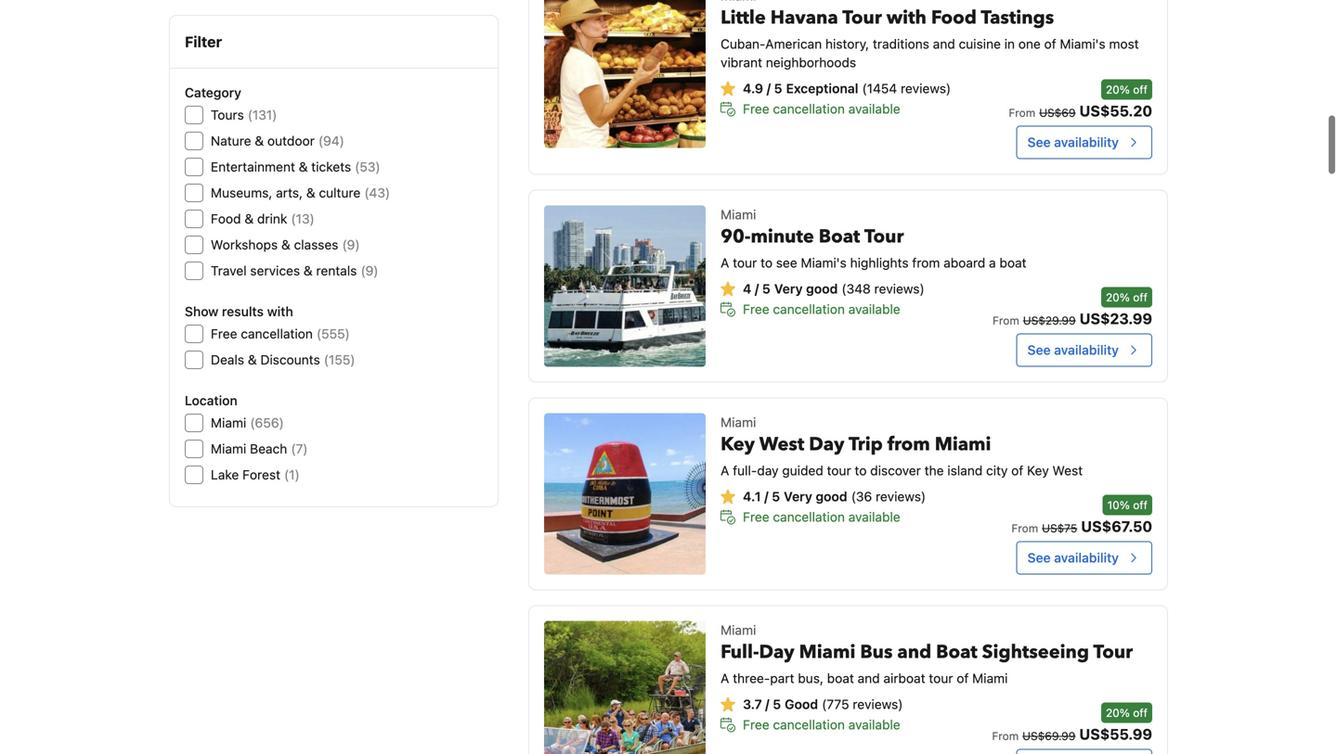 Task type: describe. For each thing, give the bounding box(es) containing it.
us$55.20
[[1079, 102, 1152, 120]]

cuban-
[[721, 36, 765, 51]]

20% off for 90-minute boat tour
[[1106, 291, 1148, 304]]

tour inside miami key west day trip from miami a full-day guided tour to discover the island city of key west
[[827, 463, 851, 478]]

reviews) right (1454
[[901, 81, 951, 96]]

us$69.99
[[1022, 730, 1076, 743]]

travel
[[211, 263, 247, 279]]

cancellation for key
[[773, 510, 845, 525]]

availability for little havana tour with food tastings
[[1054, 134, 1119, 150]]

american
[[765, 36, 822, 51]]

(43)
[[364, 185, 390, 201]]

museums,
[[211, 185, 272, 201]]

very for west
[[784, 489, 812, 504]]

off for 90-minute boat tour
[[1133, 291, 1148, 304]]

4.1 / 5 very good (36 reviews)
[[743, 489, 926, 504]]

(656)
[[250, 416, 284, 431]]

tour inside the miami 90-minute boat tour a tour to see miami's highlights from aboard a boat
[[864, 224, 904, 250]]

from us$29.99 us$23.99
[[993, 310, 1152, 328]]

see availability for little havana tour with food tastings
[[1027, 134, 1119, 150]]

free for havana
[[743, 101, 769, 116]]

good for boat
[[806, 281, 838, 296]]

a inside miami key west day trip from miami a full-day guided tour to discover the island city of key west
[[721, 463, 729, 478]]

tour inside miami full-day miami bus and boat sightseeing tour a three-part bus, boat and airboat tour of miami
[[929, 671, 953, 686]]

us$55.99
[[1079, 726, 1152, 744]]

(155)
[[324, 352, 355, 368]]

available for day
[[848, 510, 900, 525]]

free cancellation (555)
[[211, 326, 350, 342]]

entertainment & tickets (53)
[[211, 159, 380, 175]]

4.9 / 5 exceptional (1454 reviews)
[[743, 81, 951, 96]]

to inside the miami 90-minute boat tour a tour to see miami's highlights from aboard a boat
[[761, 255, 773, 270]]

good for day
[[816, 489, 847, 504]]

very for minute
[[774, 281, 803, 296]]

free for 90-
[[743, 302, 769, 317]]

(555)
[[316, 326, 350, 342]]

arts,
[[276, 185, 303, 201]]

rentals
[[316, 263, 357, 279]]

20% for little havana tour with food tastings
[[1106, 83, 1130, 96]]

available for miami
[[848, 718, 900, 733]]

available for with
[[848, 101, 900, 116]]

nature
[[211, 133, 251, 149]]

(13)
[[291, 211, 314, 227]]

from for full-day miami bus and boat sightseeing tour
[[992, 730, 1019, 743]]

available for boat
[[848, 302, 900, 317]]

most
[[1109, 36, 1139, 51]]

5 for 90-
[[762, 281, 770, 296]]

neighborhoods
[[766, 55, 856, 70]]

boat inside miami full-day miami bus and boat sightseeing tour a three-part bus, boat and airboat tour of miami
[[827, 671, 854, 686]]

tickets
[[311, 159, 351, 175]]

see
[[776, 255, 797, 270]]

/ for 90-
[[755, 281, 759, 296]]

city
[[986, 463, 1008, 478]]

workshops
[[211, 237, 278, 253]]

us$75
[[1042, 522, 1077, 535]]

beach
[[250, 442, 287, 457]]

cuisine
[[959, 36, 1001, 51]]

miami full-day miami bus and boat sightseeing tour a three-part bus, boat and airboat tour of miami
[[721, 623, 1133, 686]]

nature & outdoor (94)
[[211, 133, 344, 149]]

lake forest (1)
[[211, 467, 300, 483]]

deals & discounts (155)
[[211, 352, 355, 368]]

key west day trip from miami image
[[544, 413, 706, 575]]

us$23.99
[[1080, 310, 1152, 328]]

1 vertical spatial with
[[267, 304, 293, 319]]

0 horizontal spatial (9)
[[342, 237, 360, 253]]

20% off for full-day miami bus and boat sightseeing tour
[[1106, 707, 1148, 720]]

day inside miami key west day trip from miami a full-day guided tour to discover the island city of key west
[[809, 432, 844, 458]]

cancellation for havana
[[773, 101, 845, 116]]

boat inside the miami 90-minute boat tour a tour to see miami's highlights from aboard a boat
[[1000, 255, 1027, 270]]

exceptional
[[786, 81, 858, 96]]

from for key west day trip from miami
[[1011, 522, 1038, 535]]

bus,
[[798, 671, 824, 686]]

havana
[[770, 5, 838, 30]]

from for 90-minute boat tour
[[993, 314, 1019, 327]]

free cancellation available for tour
[[743, 101, 900, 116]]

lake
[[211, 467, 239, 483]]

(1454
[[862, 81, 897, 96]]

3.7
[[743, 697, 762, 712]]

availability for key west day trip from miami
[[1054, 550, 1119, 566]]

off for full-day miami bus and boat sightseeing tour
[[1133, 707, 1148, 720]]

a inside miami full-day miami bus and boat sightseeing tour a three-part bus, boat and airboat tour of miami
[[721, 671, 729, 686]]

us$29.99
[[1023, 314, 1076, 327]]

tour inside little havana tour with food tastings cuban-american history, traditions and cuisine in one of miami's most vibrant neighborhoods
[[842, 5, 882, 30]]

drink
[[257, 211, 287, 227]]

4
[[743, 281, 751, 296]]

3.7 / 5 good (775 reviews)
[[743, 697, 903, 712]]

miami's inside the miami 90-minute boat tour a tour to see miami's highlights from aboard a boat
[[801, 255, 847, 270]]

/ for havana
[[767, 81, 771, 96]]

0 horizontal spatial food
[[211, 211, 241, 227]]

location
[[185, 393, 237, 409]]

10% off
[[1107, 499, 1148, 512]]

history,
[[825, 36, 869, 51]]

us$69
[[1039, 106, 1076, 119]]

workshops & classes (9)
[[211, 237, 360, 253]]

full-
[[721, 640, 759, 666]]

from inside the miami 90-minute boat tour a tour to see miami's highlights from aboard a boat
[[912, 255, 940, 270]]

filter
[[185, 33, 222, 51]]

tours
[[211, 107, 244, 123]]

aboard
[[944, 255, 985, 270]]

miami beach (7)
[[211, 442, 308, 457]]

free cancellation available for day
[[743, 718, 900, 733]]

5 for key
[[772, 489, 780, 504]]

good
[[785, 697, 818, 712]]

full-
[[733, 463, 757, 478]]

discounts
[[260, 352, 320, 368]]

vibrant
[[721, 55, 762, 70]]

from us$69 us$55.20
[[1009, 102, 1152, 120]]

miami 90-minute boat tour a tour to see miami's highlights from aboard a boat
[[721, 207, 1027, 270]]

free for key
[[743, 510, 769, 525]]

0 vertical spatial west
[[759, 432, 804, 458]]

(775
[[822, 697, 849, 712]]

full-day miami bus and boat sightseeing tour image
[[544, 621, 706, 755]]

a
[[989, 255, 996, 270]]

(348
[[842, 281, 871, 296]]

& for classes
[[281, 237, 290, 253]]

cancellation for full-
[[773, 718, 845, 733]]

services
[[250, 263, 300, 279]]

miami (656)
[[211, 416, 284, 431]]

miami key west day trip from miami a full-day guided tour to discover the island city of key west
[[721, 415, 1083, 478]]

boat inside miami full-day miami bus and boat sightseeing tour a three-part bus, boat and airboat tour of miami
[[936, 640, 977, 666]]

& right the arts,
[[306, 185, 315, 201]]

see for 90-minute boat tour
[[1027, 342, 1051, 358]]

reviews) down highlights
[[874, 281, 925, 296]]

see for key west day trip from miami
[[1027, 550, 1051, 566]]

entertainment
[[211, 159, 295, 175]]

1 horizontal spatial (9)
[[361, 263, 378, 279]]

(131)
[[248, 107, 277, 123]]

museums, arts, & culture (43)
[[211, 185, 390, 201]]

5 for havana
[[774, 81, 782, 96]]

20% for full-day miami bus and boat sightseeing tour
[[1106, 707, 1130, 720]]

culture
[[319, 185, 361, 201]]

of for miami
[[1011, 463, 1023, 478]]

island
[[947, 463, 983, 478]]

see availability for key west day trip from miami
[[1027, 550, 1119, 566]]

minute
[[751, 224, 814, 250]]

forest
[[242, 467, 280, 483]]

off for little havana tour with food tastings
[[1133, 83, 1148, 96]]

show
[[185, 304, 219, 319]]

travel services & rentals (9)
[[211, 263, 378, 279]]



Task type: locate. For each thing, give the bounding box(es) containing it.
reviews) down "discover"
[[876, 489, 926, 504]]

5 right the 3.7
[[773, 697, 781, 712]]

highlights
[[850, 255, 909, 270]]

trip
[[849, 432, 883, 458]]

day up the guided
[[809, 432, 844, 458]]

food up cuisine at the right top of the page
[[931, 5, 977, 30]]

1 vertical spatial availability
[[1054, 342, 1119, 358]]

a left full-
[[721, 463, 729, 478]]

0 vertical spatial of
[[1044, 36, 1056, 51]]

of
[[1044, 36, 1056, 51], [1011, 463, 1023, 478], [957, 671, 969, 686]]

classes
[[294, 237, 338, 253]]

1 available from the top
[[848, 101, 900, 116]]

very
[[774, 281, 803, 296], [784, 489, 812, 504]]

from left us$75
[[1011, 522, 1038, 535]]

2 20% from the top
[[1106, 291, 1130, 304]]

tour up 4.1 / 5 very good (36 reviews)
[[827, 463, 851, 478]]

west up the day
[[759, 432, 804, 458]]

tour right 'airboat'
[[929, 671, 953, 686]]

deals
[[211, 352, 244, 368]]

0 horizontal spatial and
[[858, 671, 880, 686]]

good left (348
[[806, 281, 838, 296]]

from us$75 us$67.50
[[1011, 518, 1152, 536]]

20% off up us$23.99
[[1106, 291, 1148, 304]]

from
[[912, 255, 940, 270], [887, 432, 930, 458]]

5 right 4.1
[[772, 489, 780, 504]]

1 horizontal spatial miami's
[[1060, 36, 1106, 51]]

available down (1454
[[848, 101, 900, 116]]

category
[[185, 85, 241, 100]]

20% off up us$55.99
[[1106, 707, 1148, 720]]

key up full-
[[721, 432, 755, 458]]

0 horizontal spatial with
[[267, 304, 293, 319]]

day
[[809, 432, 844, 458], [759, 640, 794, 666]]

3 available from the top
[[848, 510, 900, 525]]

see for little havana tour with food tastings
[[1027, 134, 1051, 150]]

very down see
[[774, 281, 803, 296]]

0 horizontal spatial west
[[759, 432, 804, 458]]

a down 90-
[[721, 255, 729, 270]]

& left drink
[[245, 211, 254, 227]]

available down (36
[[848, 510, 900, 525]]

free down 4.1
[[743, 510, 769, 525]]

0 horizontal spatial boat
[[819, 224, 860, 250]]

of inside miami key west day trip from miami a full-day guided tour to discover the island city of key west
[[1011, 463, 1023, 478]]

3 20% from the top
[[1106, 707, 1130, 720]]

a inside the miami 90-minute boat tour a tour to see miami's highlights from aboard a boat
[[721, 255, 729, 270]]

of inside little havana tour with food tastings cuban-american history, traditions and cuisine in one of miami's most vibrant neighborhoods
[[1044, 36, 1056, 51]]

0 vertical spatial miami's
[[1060, 36, 1106, 51]]

1 vertical spatial to
[[855, 463, 867, 478]]

3 a from the top
[[721, 671, 729, 686]]

2 vertical spatial tour
[[1093, 640, 1133, 666]]

a left three-
[[721, 671, 729, 686]]

and down 'bus' on the right of the page
[[858, 671, 880, 686]]

from left 'aboard'
[[912, 255, 940, 270]]

1 vertical spatial of
[[1011, 463, 1023, 478]]

1 horizontal spatial day
[[809, 432, 844, 458]]

2 availability from the top
[[1054, 342, 1119, 358]]

from inside from us$29.99 us$23.99
[[993, 314, 1019, 327]]

0 vertical spatial from
[[912, 255, 940, 270]]

2 vertical spatial see
[[1027, 550, 1051, 566]]

1 20% off from the top
[[1106, 83, 1148, 96]]

2 vertical spatial availability
[[1054, 550, 1119, 566]]

0 horizontal spatial tour
[[733, 255, 757, 270]]

a
[[721, 255, 729, 270], [721, 463, 729, 478], [721, 671, 729, 686]]

4 / 5 very good (348 reviews)
[[743, 281, 925, 296]]

results
[[222, 304, 264, 319]]

1 a from the top
[[721, 255, 729, 270]]

4.9
[[743, 81, 763, 96]]

tour right the sightseeing
[[1093, 640, 1133, 666]]

free for full-
[[743, 718, 769, 733]]

free cancellation available down 4 / 5 very good (348 reviews)
[[743, 302, 900, 317]]

miami inside the miami 90-minute boat tour a tour to see miami's highlights from aboard a boat
[[721, 207, 756, 222]]

2 20% off from the top
[[1106, 291, 1148, 304]]

0 horizontal spatial day
[[759, 640, 794, 666]]

& for drink
[[245, 211, 254, 227]]

& down classes
[[304, 263, 313, 279]]

1 horizontal spatial west
[[1052, 463, 1083, 478]]

2 vertical spatial of
[[957, 671, 969, 686]]

/ for full-
[[765, 697, 769, 712]]

1 horizontal spatial key
[[1027, 463, 1049, 478]]

miami's up 4 / 5 very good (348 reviews)
[[801, 255, 847, 270]]

1 availability from the top
[[1054, 134, 1119, 150]]

0 vertical spatial good
[[806, 281, 838, 296]]

guided
[[782, 463, 823, 478]]

3 20% off from the top
[[1106, 707, 1148, 720]]

of right one
[[1044, 36, 1056, 51]]

from for little havana tour with food tastings
[[1009, 106, 1035, 119]]

& for outdoor
[[255, 133, 264, 149]]

1 vertical spatial see
[[1027, 342, 1051, 358]]

in
[[1004, 36, 1015, 51]]

food
[[931, 5, 977, 30], [211, 211, 241, 227]]

with inside little havana tour with food tastings cuban-american history, traditions and cuisine in one of miami's most vibrant neighborhoods
[[886, 5, 927, 30]]

day
[[757, 463, 779, 478]]

1 vertical spatial west
[[1052, 463, 1083, 478]]

1 20% from the top
[[1106, 83, 1130, 96]]

1 horizontal spatial of
[[1011, 463, 1023, 478]]

(9) right rentals
[[361, 263, 378, 279]]

0 vertical spatial 20%
[[1106, 83, 1130, 96]]

0 vertical spatial see
[[1027, 134, 1051, 150]]

1 vertical spatial very
[[784, 489, 812, 504]]

4.1
[[743, 489, 761, 504]]

20% up us$23.99
[[1106, 291, 1130, 304]]

1 see from the top
[[1027, 134, 1051, 150]]

of inside miami full-day miami bus and boat sightseeing tour a three-part bus, boat and airboat tour of miami
[[957, 671, 969, 686]]

0 vertical spatial very
[[774, 281, 803, 296]]

1 vertical spatial tour
[[864, 224, 904, 250]]

2 vertical spatial 20% off
[[1106, 707, 1148, 720]]

5 for full-
[[773, 697, 781, 712]]

and up 'airboat'
[[897, 640, 931, 666]]

20% up us$55.99
[[1106, 707, 1130, 720]]

little
[[721, 5, 766, 30]]

1 vertical spatial tour
[[827, 463, 851, 478]]

2 vertical spatial tour
[[929, 671, 953, 686]]

free up deals
[[211, 326, 237, 342]]

tour up history,
[[842, 5, 882, 30]]

1 horizontal spatial boat
[[1000, 255, 1027, 270]]

5 right the 4.9
[[774, 81, 782, 96]]

free down the 3.7
[[743, 718, 769, 733]]

& up travel services & rentals (9)
[[281, 237, 290, 253]]

2 a from the top
[[721, 463, 729, 478]]

three-
[[733, 671, 770, 686]]

3 see from the top
[[1027, 550, 1051, 566]]

free down 4
[[743, 302, 769, 317]]

cancellation down exceptional
[[773, 101, 845, 116]]

see down us$69
[[1027, 134, 1051, 150]]

airboat
[[883, 671, 925, 686]]

with up traditions
[[886, 5, 927, 30]]

of right city
[[1011, 463, 1023, 478]]

1 horizontal spatial tour
[[827, 463, 851, 478]]

free down the 4.9
[[743, 101, 769, 116]]

traditions
[[873, 36, 929, 51]]

3 availability from the top
[[1054, 550, 1119, 566]]

see availability down from us$69 us$55.20
[[1027, 134, 1119, 150]]

/ right 4.1
[[764, 489, 768, 504]]

1 vertical spatial boat
[[827, 671, 854, 686]]

10%
[[1107, 499, 1130, 512]]

2 horizontal spatial tour
[[929, 671, 953, 686]]

boat right 'a'
[[1000, 255, 1027, 270]]

1 vertical spatial day
[[759, 640, 794, 666]]

day up part
[[759, 640, 794, 666]]

/ for key
[[764, 489, 768, 504]]

see
[[1027, 134, 1051, 150], [1027, 342, 1051, 358], [1027, 550, 1051, 566]]

0 vertical spatial boat
[[1000, 255, 1027, 270]]

(7)
[[291, 442, 308, 457]]

2 off from the top
[[1133, 291, 1148, 304]]

20% off up us$55.20
[[1106, 83, 1148, 96]]

0 vertical spatial day
[[809, 432, 844, 458]]

bus
[[860, 640, 893, 666]]

& right deals
[[248, 352, 257, 368]]

from up "discover"
[[887, 432, 930, 458]]

and inside little havana tour with food tastings cuban-american history, traditions and cuisine in one of miami's most vibrant neighborhoods
[[933, 36, 955, 51]]

2 vertical spatial 20%
[[1106, 707, 1130, 720]]

from inside from us$69 us$55.20
[[1009, 106, 1035, 119]]

and left cuisine at the right top of the page
[[933, 36, 955, 51]]

food inside little havana tour with food tastings cuban-american history, traditions and cuisine in one of miami's most vibrant neighborhoods
[[931, 5, 977, 30]]

4 off from the top
[[1133, 707, 1148, 720]]

sightseeing
[[982, 640, 1089, 666]]

off up us$23.99
[[1133, 291, 1148, 304]]

see availability for 90-minute boat tour
[[1027, 342, 1119, 358]]

2 vertical spatial see availability
[[1027, 550, 1119, 566]]

food down museums,
[[211, 211, 241, 227]]

/ right the 4.9
[[767, 81, 771, 96]]

(36
[[851, 489, 872, 504]]

1 vertical spatial miami's
[[801, 255, 847, 270]]

20%
[[1106, 83, 1130, 96], [1106, 291, 1130, 304], [1106, 707, 1130, 720]]

from inside from us$69.99 us$55.99
[[992, 730, 1019, 743]]

boat inside the miami 90-minute boat tour a tour to see miami's highlights from aboard a boat
[[819, 224, 860, 250]]

to left see
[[761, 255, 773, 270]]

& for tickets
[[299, 159, 308, 175]]

/ right the 3.7
[[765, 697, 769, 712]]

boat up (775 on the right bottom of the page
[[827, 671, 854, 686]]

day inside miami full-day miami bus and boat sightseeing tour a three-part bus, boat and airboat tour of miami
[[759, 640, 794, 666]]

one
[[1018, 36, 1041, 51]]

90-minute boat tour image
[[544, 205, 706, 367]]

cancellation down good
[[773, 718, 845, 733]]

1 vertical spatial see availability
[[1027, 342, 1119, 358]]

1 horizontal spatial and
[[897, 640, 931, 666]]

free cancellation available down exceptional
[[743, 101, 900, 116]]

free
[[743, 101, 769, 116], [743, 302, 769, 317], [211, 326, 237, 342], [743, 510, 769, 525], [743, 718, 769, 733]]

off up us$55.99
[[1133, 707, 1148, 720]]

free cancellation available for west
[[743, 510, 900, 525]]

& up museums, arts, & culture (43)
[[299, 159, 308, 175]]

from left us$69
[[1009, 106, 1035, 119]]

part
[[770, 671, 794, 686]]

0 horizontal spatial to
[[761, 255, 773, 270]]

see availability down from us$29.99 us$23.99
[[1027, 342, 1119, 358]]

west up from us$75 us$67.50
[[1052, 463, 1083, 478]]

1 horizontal spatial to
[[855, 463, 867, 478]]

0 vertical spatial with
[[886, 5, 927, 30]]

off up us$55.20
[[1133, 83, 1148, 96]]

tastings
[[981, 5, 1054, 30]]

(94)
[[318, 133, 344, 149]]

availability for 90-minute boat tour
[[1054, 342, 1119, 358]]

0 vertical spatial key
[[721, 432, 755, 458]]

5
[[774, 81, 782, 96], [762, 281, 770, 296], [772, 489, 780, 504], [773, 697, 781, 712]]

0 vertical spatial to
[[761, 255, 773, 270]]

0 horizontal spatial of
[[957, 671, 969, 686]]

2 vertical spatial and
[[858, 671, 880, 686]]

miami's inside little havana tour with food tastings cuban-american history, traditions and cuisine in one of miami's most vibrant neighborhoods
[[1060, 36, 1106, 51]]

reviews)
[[901, 81, 951, 96], [874, 281, 925, 296], [876, 489, 926, 504], [853, 697, 903, 712]]

reviews) down 'airboat'
[[853, 697, 903, 712]]

available down (775 on the right bottom of the page
[[848, 718, 900, 733]]

0 vertical spatial boat
[[819, 224, 860, 250]]

free cancellation available
[[743, 101, 900, 116], [743, 302, 900, 317], [743, 510, 900, 525], [743, 718, 900, 733]]

little havana tour with food tastings image
[[544, 0, 706, 148]]

very down the guided
[[784, 489, 812, 504]]

1 vertical spatial good
[[816, 489, 847, 504]]

1 off from the top
[[1133, 83, 1148, 96]]

from
[[1009, 106, 1035, 119], [993, 314, 1019, 327], [1011, 522, 1038, 535], [992, 730, 1019, 743]]

see availability down us$75
[[1027, 550, 1119, 566]]

20% off
[[1106, 83, 1148, 96], [1106, 291, 1148, 304], [1106, 707, 1148, 720]]

cancellation down 4.1 / 5 very good (36 reviews)
[[773, 510, 845, 525]]

the
[[924, 463, 944, 478]]

0 horizontal spatial miami's
[[801, 255, 847, 270]]

cancellation down 4 / 5 very good (348 reviews)
[[773, 302, 845, 317]]

tour
[[842, 5, 882, 30], [864, 224, 904, 250], [1093, 640, 1133, 666]]

5 right 4
[[762, 281, 770, 296]]

free cancellation available for minute
[[743, 302, 900, 317]]

0 vertical spatial 20% off
[[1106, 83, 1148, 96]]

2 see from the top
[[1027, 342, 1051, 358]]

tour
[[733, 255, 757, 270], [827, 463, 851, 478], [929, 671, 953, 686]]

1 vertical spatial boat
[[936, 640, 977, 666]]

1 vertical spatial 20%
[[1106, 291, 1130, 304]]

availability down from us$29.99 us$23.99
[[1054, 342, 1119, 358]]

cancellation for 90-
[[773, 302, 845, 317]]

free cancellation available down 3.7 / 5 good (775 reviews)
[[743, 718, 900, 733]]

to inside miami key west day trip from miami a full-day guided tour to discover the island city of key west
[[855, 463, 867, 478]]

0 vertical spatial (9)
[[342, 237, 360, 253]]

little havana tour with food tastings cuban-american history, traditions and cuisine in one of miami's most vibrant neighborhoods
[[721, 5, 1139, 70]]

0 vertical spatial availability
[[1054, 134, 1119, 150]]

with up free cancellation (555)
[[267, 304, 293, 319]]

20% for 90-minute boat tour
[[1106, 291, 1130, 304]]

tour inside the miami 90-minute boat tour a tour to see miami's highlights from aboard a boat
[[733, 255, 757, 270]]

0 horizontal spatial boat
[[827, 671, 854, 686]]

1 vertical spatial food
[[211, 211, 241, 227]]

see down us$75
[[1027, 550, 1051, 566]]

us$67.50
[[1081, 518, 1152, 536]]

3 see availability from the top
[[1027, 550, 1119, 566]]

/ right 4
[[755, 281, 759, 296]]

1 vertical spatial from
[[887, 432, 930, 458]]

available
[[848, 101, 900, 116], [848, 302, 900, 317], [848, 510, 900, 525], [848, 718, 900, 733]]

1 vertical spatial and
[[897, 640, 931, 666]]

food & drink (13)
[[211, 211, 314, 227]]

see down us$29.99
[[1027, 342, 1051, 358]]

key right city
[[1027, 463, 1049, 478]]

0 vertical spatial tour
[[733, 255, 757, 270]]

0 vertical spatial see availability
[[1027, 134, 1119, 150]]

4 available from the top
[[848, 718, 900, 733]]

availability down from us$69 us$55.20
[[1054, 134, 1119, 150]]

2 available from the top
[[848, 302, 900, 317]]

availability down from us$75 us$67.50
[[1054, 550, 1119, 566]]

2 horizontal spatial of
[[1044, 36, 1056, 51]]

1 horizontal spatial boat
[[936, 640, 977, 666]]

miami's
[[1060, 36, 1106, 51], [801, 255, 847, 270]]

& for discounts
[[248, 352, 257, 368]]

1 vertical spatial key
[[1027, 463, 1049, 478]]

4 free cancellation available from the top
[[743, 718, 900, 733]]

good left (36
[[816, 489, 847, 504]]

3 free cancellation available from the top
[[743, 510, 900, 525]]

miami's left most
[[1060, 36, 1106, 51]]

1 horizontal spatial food
[[931, 5, 977, 30]]

0 vertical spatial a
[[721, 255, 729, 270]]

available down (348
[[848, 302, 900, 317]]

1 vertical spatial (9)
[[361, 263, 378, 279]]

to
[[761, 255, 773, 270], [855, 463, 867, 478]]

show results with
[[185, 304, 293, 319]]

see availability
[[1027, 134, 1119, 150], [1027, 342, 1119, 358], [1027, 550, 1119, 566]]

1 free cancellation available from the top
[[743, 101, 900, 116]]

miami
[[721, 207, 756, 222], [721, 415, 756, 430], [211, 416, 246, 431], [935, 432, 991, 458], [211, 442, 246, 457], [721, 623, 756, 638], [799, 640, 855, 666], [972, 671, 1008, 686]]

cancellation up deals & discounts (155)
[[241, 326, 313, 342]]

to up (36
[[855, 463, 867, 478]]

20% up us$55.20
[[1106, 83, 1130, 96]]

boat left the sightseeing
[[936, 640, 977, 666]]

from inside miami key west day trip from miami a full-day guided tour to discover the island city of key west
[[887, 432, 930, 458]]

2 vertical spatial a
[[721, 671, 729, 686]]

tour inside miami full-day miami bus and boat sightseeing tour a three-part bus, boat and airboat tour of miami
[[1093, 640, 1133, 666]]

2 free cancellation available from the top
[[743, 302, 900, 317]]

discover
[[870, 463, 921, 478]]

3 off from the top
[[1133, 499, 1148, 512]]

0 vertical spatial food
[[931, 5, 977, 30]]

1 vertical spatial 20% off
[[1106, 291, 1148, 304]]

2 see availability from the top
[[1027, 342, 1119, 358]]

0 horizontal spatial key
[[721, 432, 755, 458]]

off right 10%
[[1133, 499, 1148, 512]]

1 horizontal spatial with
[[886, 5, 927, 30]]

off
[[1133, 83, 1148, 96], [1133, 291, 1148, 304], [1133, 499, 1148, 512], [1133, 707, 1148, 720]]

0 vertical spatial and
[[933, 36, 955, 51]]

1 vertical spatial a
[[721, 463, 729, 478]]

free cancellation available down 4.1 / 5 very good (36 reviews)
[[743, 510, 900, 525]]

90-
[[721, 224, 751, 250]]

off for key west day trip from miami
[[1133, 499, 1148, 512]]

from inside from us$75 us$67.50
[[1011, 522, 1038, 535]]

1 see availability from the top
[[1027, 134, 1119, 150]]

/
[[767, 81, 771, 96], [755, 281, 759, 296], [764, 489, 768, 504], [765, 697, 769, 712]]

good
[[806, 281, 838, 296], [816, 489, 847, 504]]

(9) up rentals
[[342, 237, 360, 253]]

from us$69.99 us$55.99
[[992, 726, 1152, 744]]

boat up highlights
[[819, 224, 860, 250]]

0 vertical spatial tour
[[842, 5, 882, 30]]

tour up highlights
[[864, 224, 904, 250]]

20% off for little havana tour with food tastings
[[1106, 83, 1148, 96]]

of right 'airboat'
[[957, 671, 969, 686]]

of for boat
[[957, 671, 969, 686]]

2 horizontal spatial and
[[933, 36, 955, 51]]

from left us$69.99
[[992, 730, 1019, 743]]

from left us$29.99
[[993, 314, 1019, 327]]

& down (131)
[[255, 133, 264, 149]]



Task type: vqa. For each thing, say whether or not it's contained in the screenshot.
children
no



